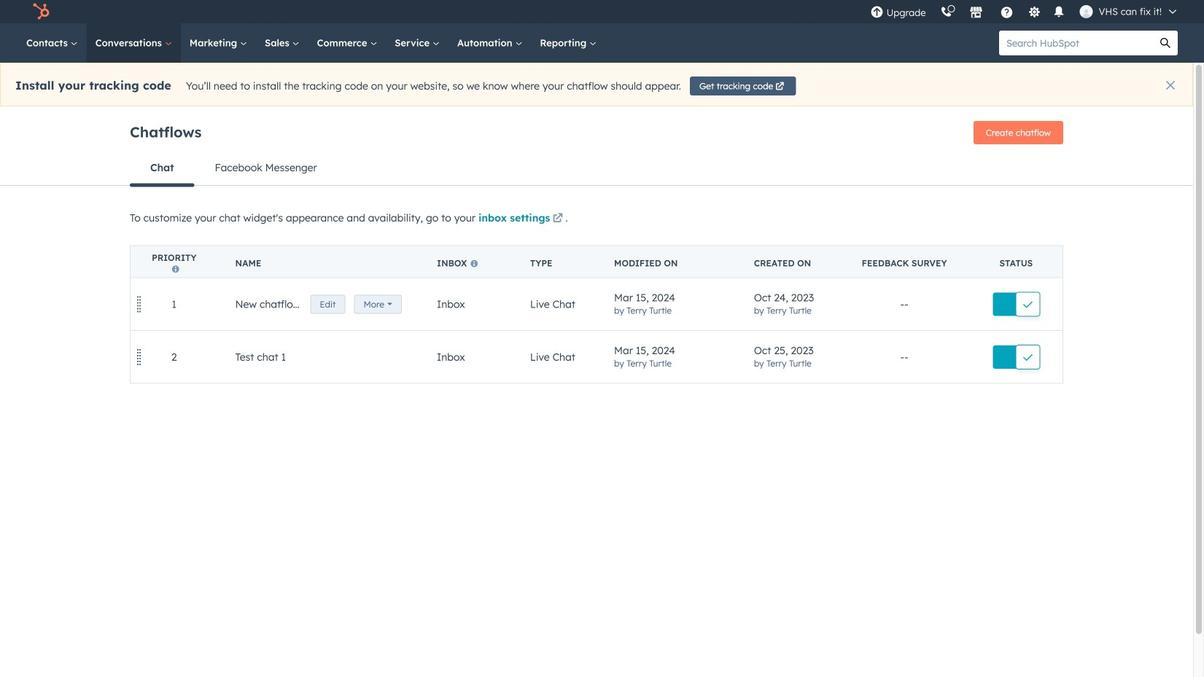 Task type: locate. For each thing, give the bounding box(es) containing it.
link opens in a new window image
[[553, 210, 563, 228]]

alert
[[0, 63, 1193, 106]]

terry turtle image
[[1080, 5, 1093, 18]]

banner
[[130, 117, 1064, 150]]

Search HubSpot search field
[[999, 31, 1153, 55]]

menu
[[863, 0, 1187, 23]]

navigation
[[130, 150, 1064, 186]]



Task type: vqa. For each thing, say whether or not it's contained in the screenshot.
navigation at top
yes



Task type: describe. For each thing, give the bounding box(es) containing it.
link opens in a new window image
[[553, 214, 563, 224]]

close image
[[1166, 81, 1175, 90]]

marketplaces image
[[970, 7, 983, 20]]



